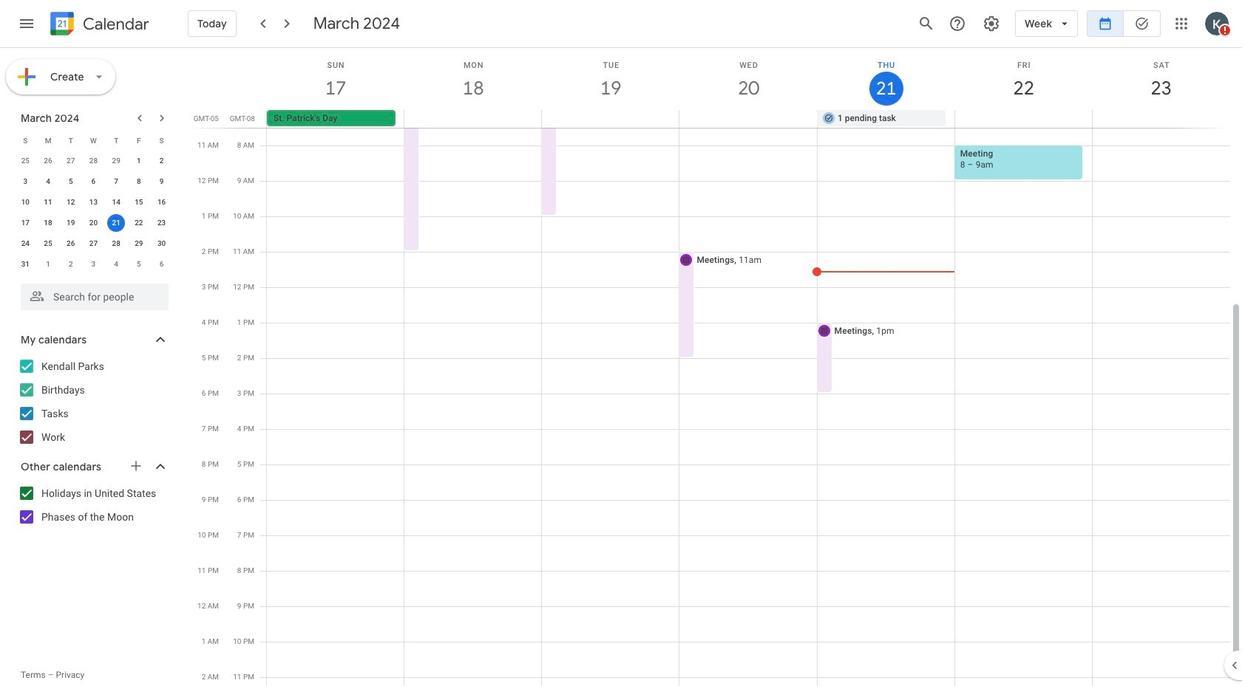 Task type: locate. For each thing, give the bounding box(es) containing it.
march 2024 grid
[[14, 130, 173, 275]]

28 element
[[107, 235, 125, 253]]

17 element
[[17, 214, 34, 232]]

row
[[260, 110, 1242, 128], [14, 130, 173, 151], [14, 151, 173, 172], [14, 172, 173, 192], [14, 192, 173, 213], [14, 213, 173, 234], [14, 234, 173, 254], [14, 254, 173, 275]]

31 element
[[17, 256, 34, 274]]

my calendars list
[[3, 355, 183, 450]]

1 element
[[130, 152, 148, 170]]

grid
[[189, 48, 1242, 687]]

4 element
[[39, 173, 57, 191]]

15 element
[[130, 194, 148, 211]]

cell
[[404, 110, 542, 128], [542, 110, 680, 128], [680, 110, 817, 128], [955, 110, 1092, 128], [1092, 110, 1230, 128], [105, 213, 128, 234]]

april 2 element
[[62, 256, 80, 274]]

30 element
[[153, 235, 171, 253]]

april 6 element
[[153, 256, 171, 274]]

None search field
[[0, 278, 183, 311]]

7 element
[[107, 173, 125, 191]]

heading
[[80, 15, 149, 33]]

Search for people text field
[[30, 284, 160, 311]]

23 element
[[153, 214, 171, 232]]

14 element
[[107, 194, 125, 211]]

21, today element
[[107, 214, 125, 232]]

row group
[[14, 151, 173, 275]]

settings menu image
[[983, 15, 1001, 33]]

26 element
[[62, 235, 80, 253]]

february 28 element
[[85, 152, 102, 170]]

19 element
[[62, 214, 80, 232]]



Task type: describe. For each thing, give the bounding box(es) containing it.
5 element
[[62, 173, 80, 191]]

2 element
[[153, 152, 171, 170]]

22 element
[[130, 214, 148, 232]]

february 26 element
[[39, 152, 57, 170]]

18 element
[[39, 214, 57, 232]]

9 element
[[153, 173, 171, 191]]

8 element
[[130, 173, 148, 191]]

add other calendars image
[[129, 459, 143, 474]]

april 4 element
[[107, 256, 125, 274]]

april 5 element
[[130, 256, 148, 274]]

12 element
[[62, 194, 80, 211]]

april 1 element
[[39, 256, 57, 274]]

heading inside calendar element
[[80, 15, 149, 33]]

29 element
[[130, 235, 148, 253]]

february 25 element
[[17, 152, 34, 170]]

main drawer image
[[18, 15, 35, 33]]

10 element
[[17, 194, 34, 211]]

24 element
[[17, 235, 34, 253]]

27 element
[[85, 235, 102, 253]]

13 element
[[85, 194, 102, 211]]

february 29 element
[[107, 152, 125, 170]]

25 element
[[39, 235, 57, 253]]

february 27 element
[[62, 152, 80, 170]]

6 element
[[85, 173, 102, 191]]

other calendars list
[[3, 482, 183, 529]]

16 element
[[153, 194, 171, 211]]

20 element
[[85, 214, 102, 232]]

april 3 element
[[85, 256, 102, 274]]

calendar element
[[47, 9, 149, 41]]

11 element
[[39, 194, 57, 211]]

3 element
[[17, 173, 34, 191]]

cell inside march 2024 grid
[[105, 213, 128, 234]]



Task type: vqa. For each thing, say whether or not it's contained in the screenshot.
"Label for primary time zone." TEXT FIELD
no



